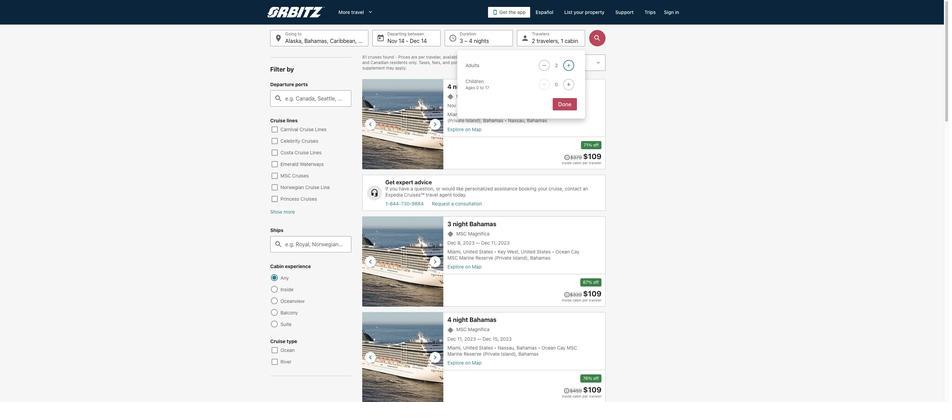 Task type: describe. For each thing, give the bounding box(es) containing it.
on inside the 'dec 8, 2023 — dec 11, 2023 miami, united states • key west, united states • ocean cay msc marine reserve (private island), bahamas explore on map'
[[465, 264, 471, 270]]

increase the number of adults image
[[565, 63, 573, 68]]

booking
[[519, 186, 537, 192]]

more travel button
[[333, 6, 379, 18]]

reserve inside dec 11, 2023 — dec 15, 2023 miami, united states • nassau, bahamas • ocean cay msc marine reserve (private island), bahamas explore on map
[[464, 351, 482, 357]]

key
[[498, 249, 506, 255]]

request
[[432, 201, 450, 207]]

marine inside dec 11, 2023 — dec 15, 2023 miami, united states • nassau, bahamas • ocean cay msc marine reserve (private island), bahamas explore on map
[[448, 351, 463, 357]]

9884
[[412, 201, 424, 207]]

norwegian
[[281, 184, 304, 190]]

magnifica for 1,
[[468, 93, 490, 99]]

balcony
[[281, 310, 298, 316]]

inside
[[281, 287, 294, 293]]

off for $339
[[594, 280, 599, 285]]

4 inside dropdown button
[[469, 38, 473, 44]]

support link
[[610, 6, 639, 18]]

cabin inside dropdown button
[[565, 38, 578, 44]]

on for 27,
[[465, 127, 471, 132]]

msc magnifica for 27,
[[457, 93, 490, 99]]

4 night bahamas for 27,
[[448, 83, 497, 90]]

map for 27,
[[472, 127, 482, 132]]

$109 for $459
[[584, 386, 602, 394]]

within
[[461, 55, 472, 60]]

81 cruises found - prices are per traveler, available within last 24 hours and valid for us and canadian residents only. taxes, fees, and port expenses not included. fuel supplement may apply.
[[362, 55, 530, 71]]

cruises
[[368, 55, 382, 60]]

list your property
[[565, 9, 605, 15]]

orbitz logo image
[[268, 7, 325, 18]]

more
[[284, 209, 295, 215]]

nov 27, 2023 — dec 1, 2023 miami, united states • ocean cay msc marine reserve (private island), bahamas • nassau, bahamas explore on map
[[448, 103, 569, 132]]

off for $459
[[594, 376, 599, 381]]

filter by
[[270, 66, 294, 73]]

(private inside the 'dec 8, 2023 — dec 11, 2023 miami, united states • key west, united states • ocean cay msc marine reserve (private island), bahamas explore on map'
[[495, 255, 512, 261]]

found
[[383, 55, 394, 60]]

2023 right 15,
[[500, 336, 512, 342]]

17
[[485, 85, 490, 90]]

cruises for princess cruises
[[301, 196, 317, 202]]

spotlight icon image
[[371, 189, 379, 197]]

$109 for $379
[[584, 152, 602, 161]]

- inside 81 cruises found - prices are per traveler, available within last 24 hours and valid for us and canadian residents only. taxes, fees, and port expenses not included. fuel supplement may apply.
[[395, 55, 397, 60]]

list your property link
[[559, 6, 610, 18]]

request a consultation link
[[432, 201, 482, 207]]

dec 11, 2023 — dec 15, 2023 miami, united states • nassau, bahamas • ocean cay msc marine reserve (private island), bahamas explore on map
[[448, 336, 578, 366]]

cruises for celebrity cruises
[[302, 138, 318, 144]]

europe,
[[358, 38, 377, 44]]

sign in
[[664, 9, 680, 15]]

taxes,
[[419, 60, 431, 65]]

last
[[474, 55, 481, 60]]

children ages 0 to 17
[[466, 78, 490, 90]]

msc magnifica for 8,
[[457, 231, 490, 237]]

small image
[[564, 388, 570, 394]]

76% off
[[583, 376, 599, 381]]

71% off
[[584, 143, 599, 148]]

24
[[482, 55, 487, 60]]

cabin
[[270, 264, 284, 269]]

us
[[525, 55, 530, 60]]

nassau, inside nov 27, 2023 — dec 1, 2023 miami, united states • ocean cay msc marine reserve (private island), bahamas • nassau, bahamas explore on map
[[508, 118, 526, 124]]

increase the number of children image
[[565, 82, 573, 87]]

get for expert
[[386, 179, 395, 186]]

expert
[[396, 179, 414, 186]]

msc magnifica for 11,
[[457, 327, 490, 333]]

lines for costa cruise lines
[[310, 150, 322, 155]]

travelers,
[[537, 38, 560, 44]]

expedia
[[386, 192, 403, 198]]

trips link
[[639, 6, 662, 18]]

inside cabin per traveler for $379
[[562, 161, 602, 165]]

your inside get expert advice if you have a question, or would like personalized assistance booking your cruise, contact an expedia cruises™ travel agent today.
[[538, 186, 548, 192]]

–
[[465, 38, 468, 44]]

search image
[[594, 34, 602, 42]]

per for nov 27, 2023 — dec 1, 2023 miami, united states • ocean cay msc marine reserve (private island), bahamas • nassau, bahamas explore on map
[[583, 161, 588, 165]]

bahamas inside the 'dec 8, 2023 — dec 11, 2023 miami, united states • key west, united states • ocean cay msc marine reserve (private island), bahamas explore on map'
[[531, 255, 551, 261]]

island), inside dec 11, 2023 — dec 15, 2023 miami, united states • nassau, bahamas • ocean cay msc marine reserve (private island), bahamas explore on map
[[501, 351, 517, 357]]

español
[[536, 9, 554, 15]]

4 for 11,
[[448, 317, 452, 324]]

map inside the 'dec 8, 2023 — dec 11, 2023 miami, united states • key west, united states • ocean cay msc marine reserve (private island), bahamas explore on map'
[[472, 264, 482, 270]]

0 horizontal spatial and
[[362, 60, 370, 65]]

cabin for dec 11, 2023 — dec 15, 2023 miami, united states • nassau, bahamas • ocean cay msc marine reserve (private island), bahamas explore on map
[[573, 394, 582, 398]]

msc inside dec 11, 2023 — dec 15, 2023 miami, united states • nassau, bahamas • ocean cay msc marine reserve (private island), bahamas explore on map
[[567, 345, 578, 351]]

map for 11,
[[472, 360, 482, 366]]

alaska,
[[285, 38, 303, 44]]

— for 11,
[[476, 240, 480, 246]]

available
[[443, 55, 460, 60]]

may
[[386, 65, 394, 71]]

11, inside the 'dec 8, 2023 — dec 11, 2023 miami, united states • key west, united states • ocean cay msc marine reserve (private island), bahamas explore on map'
[[491, 240, 497, 246]]

marine inside the 'dec 8, 2023 — dec 11, 2023 miami, united states • key west, united states • ocean cay msc marine reserve (private island), bahamas explore on map'
[[459, 255, 474, 261]]

$379 button
[[565, 155, 582, 161]]

not
[[480, 60, 486, 65]]

alaska, bahamas, caribbean, europe, mexico
[[285, 38, 397, 44]]

2023 right 27,
[[465, 103, 477, 109]]

3 – 4 nights button
[[445, 30, 513, 46]]

$339
[[570, 292, 582, 298]]

ocean inside dec 11, 2023 — dec 15, 2023 miami, united states • nassau, bahamas • ocean cay msc marine reserve (private island), bahamas explore on map
[[542, 345, 556, 351]]

show more button
[[270, 209, 352, 215]]

states for 15,
[[479, 345, 493, 351]]

residents
[[390, 60, 408, 65]]

supplement
[[362, 65, 385, 71]]

in
[[676, 9, 680, 15]]

carnival cruise lines
[[281, 127, 327, 132]]

71%
[[584, 143, 592, 148]]

list containing 1-844-730-9884
[[386, 201, 602, 207]]

nov 14 - dec 14
[[388, 38, 427, 44]]

trips
[[645, 9, 656, 15]]

caribbean,
[[330, 38, 357, 44]]

sign in button
[[662, 6, 682, 18]]

msc magnifica image for miami, united states • nassau, bahamas • ocean cay msc marine reserve (private island), bahamas
[[362, 312, 444, 402]]

reserve inside nov 27, 2023 — dec 1, 2023 miami, united states • ocean cay msc marine reserve (private island), bahamas • nassau, bahamas explore on map
[[551, 112, 569, 117]]

show previous image image for miami, united states • nassau, bahamas • ocean cay msc marine reserve (private island), bahamas
[[367, 354, 375, 362]]

island), inside nov 27, 2023 — dec 1, 2023 miami, united states • ocean cay msc marine reserve (private island), bahamas • nassau, bahamas explore on map
[[466, 118, 482, 124]]

reserve inside the 'dec 8, 2023 — dec 11, 2023 miami, united states • key west, united states • ocean cay msc marine reserve (private island), bahamas explore on map'
[[476, 255, 493, 261]]

show more
[[270, 209, 295, 215]]

explore on map button for bahamas
[[448, 360, 583, 366]]

per for dec 11, 2023 — dec 15, 2023 miami, united states • nassau, bahamas • ocean cay msc marine reserve (private island), bahamas explore on map
[[583, 394, 588, 398]]

magnifica for 15,
[[468, 327, 490, 333]]

1,
[[494, 103, 497, 109]]

united for dec 11, 2023 — dec 15, 2023
[[463, 345, 478, 351]]

— for 15,
[[477, 336, 482, 342]]

princess cruises
[[281, 196, 317, 202]]

15,
[[493, 336, 499, 342]]

river
[[281, 359, 292, 365]]

show next image image for miami, united states • nassau, bahamas • ocean cay msc marine reserve (private island), bahamas
[[431, 354, 440, 362]]

inside for $339
[[562, 299, 572, 303]]

nov for nov 14 - dec 14
[[388, 38, 398, 44]]

2 horizontal spatial and
[[500, 55, 507, 60]]

valid
[[508, 55, 517, 60]]

any
[[281, 275, 289, 281]]

decrease the number of children image
[[540, 82, 549, 87]]

celebrity
[[281, 138, 301, 144]]

decrease the number of adults image
[[540, 63, 549, 68]]

nights
[[474, 38, 489, 44]]

suite
[[281, 322, 292, 327]]

ports
[[295, 81, 308, 87]]

get for the
[[500, 9, 508, 15]]

you
[[390, 186, 398, 192]]

traveler for $459
[[589, 394, 602, 398]]

3 for 3 night bahamas
[[448, 221, 452, 228]]

done button
[[553, 98, 577, 110]]

cruise for norwegian
[[305, 184, 320, 190]]

hours
[[488, 55, 499, 60]]

magnifica for 11,
[[468, 231, 490, 237]]

show previous image image for miami, united states • key west, united states • ocean cay msc marine reserve (private island), bahamas
[[367, 258, 375, 266]]

2023 left 15,
[[465, 336, 476, 342]]

get the app
[[500, 9, 526, 15]]

miami, for 8,
[[448, 249, 462, 255]]

list
[[565, 9, 573, 15]]

have
[[399, 186, 409, 192]]

$379
[[571, 155, 582, 160]]

844-
[[390, 201, 401, 207]]

an
[[583, 186, 588, 192]]

travel inside get expert advice if you have a question, or would like personalized assistance booking your cruise, contact an expedia cruises™ travel agent today.
[[426, 192, 438, 198]]

3 night bahamas
[[448, 221, 497, 228]]

inside cabin per traveler for $459
[[562, 394, 602, 398]]



Task type: locate. For each thing, give the bounding box(es) containing it.
explore on map button down 15,
[[448, 360, 583, 366]]

3 left –
[[460, 38, 463, 44]]

1 vertical spatial 4
[[448, 83, 452, 90]]

2 vertical spatial msc magnifica
[[457, 327, 490, 333]]

1 vertical spatial cruises
[[292, 173, 309, 179]]

cabin right 1
[[565, 38, 578, 44]]

states right 'west,'
[[537, 249, 551, 255]]

2 show next image image from the top
[[431, 258, 440, 266]]

3 miami, from the top
[[448, 345, 462, 351]]

miami, inside dec 11, 2023 — dec 15, 2023 miami, united states • nassau, bahamas • ocean cay msc marine reserve (private island), bahamas explore on map
[[448, 345, 462, 351]]

1 inside from the top
[[562, 161, 572, 165]]

1 vertical spatial —
[[476, 240, 480, 246]]

fuel
[[506, 60, 514, 65]]

2 on from the top
[[465, 264, 471, 270]]

explore
[[448, 127, 464, 132], [448, 264, 464, 270], [448, 360, 464, 366]]

cruise type
[[270, 339, 297, 344]]

or
[[436, 186, 441, 192]]

2 magnifica from the top
[[468, 231, 490, 237]]

— for 1,
[[478, 103, 482, 109]]

1 horizontal spatial cay
[[557, 345, 566, 351]]

assistance
[[495, 186, 518, 192]]

2 miami, from the top
[[448, 249, 462, 255]]

1 horizontal spatial and
[[443, 60, 450, 65]]

1 vertical spatial miami,
[[448, 249, 462, 255]]

cruise for carnival
[[300, 127, 314, 132]]

1 vertical spatial show previous image image
[[367, 258, 375, 266]]

cabin
[[565, 38, 578, 44], [573, 161, 582, 165], [573, 299, 582, 303], [573, 394, 582, 398]]

2 4 night bahamas from the top
[[448, 317, 497, 324]]

3 up msc cruises usa icon
[[448, 221, 452, 228]]

cay inside nov 27, 2023 — dec 1, 2023 miami, united states • ocean cay msc marine reserve (private island), bahamas • nassau, bahamas explore on map
[[514, 112, 522, 117]]

cruises down norwegian cruise line
[[301, 196, 317, 202]]

0 vertical spatial off
[[594, 143, 599, 148]]

1 vertical spatial msc magnifica
[[457, 231, 490, 237]]

0 vertical spatial 4
[[469, 38, 473, 44]]

today.
[[453, 192, 467, 198]]

— inside the 'dec 8, 2023 — dec 11, 2023 miami, united states • key west, united states • ocean cay msc marine reserve (private island), bahamas explore on map'
[[476, 240, 480, 246]]

dec inside nov 27, 2023 — dec 1, 2023 miami, united states • ocean cay msc marine reserve (private island), bahamas • nassau, bahamas explore on map
[[484, 103, 492, 109]]

to
[[480, 85, 484, 90]]

states for 11,
[[479, 249, 493, 255]]

united for nov 27, 2023 — dec 1, 2023
[[463, 112, 478, 117]]

night for 8,
[[453, 221, 468, 228]]

3
[[460, 38, 463, 44], [448, 221, 452, 228]]

cabin down $459
[[573, 394, 582, 398]]

explore for nov 27, 2023 — dec 1, 2023 miami, united states • ocean cay msc marine reserve (private island), bahamas • nassau, bahamas explore on map
[[448, 127, 464, 132]]

0 vertical spatial inside cabin per traveler
[[562, 161, 602, 165]]

msc magnifica image for miami, united states • ocean cay msc marine reserve (private island), bahamas • nassau, bahamas
[[362, 79, 444, 170]]

per inside 81 cruises found - prices are per traveler, available within last 24 hours and valid for us and canadian residents only. taxes, fees, and port expenses not included. fuel supplement may apply.
[[419, 55, 425, 60]]

2 vertical spatial msc magnifica image
[[362, 312, 444, 402]]

show next image image
[[431, 120, 440, 128], [431, 258, 440, 266], [431, 354, 440, 362]]

2 vertical spatial 4
[[448, 317, 452, 324]]

per down 76%
[[583, 394, 588, 398]]

0 vertical spatial on
[[465, 127, 471, 132]]

traveler down 71% off
[[589, 161, 602, 165]]

— right 8,
[[476, 240, 480, 246]]

3 explore from the top
[[448, 360, 464, 366]]

0 vertical spatial your
[[574, 9, 584, 15]]

2 vertical spatial cruises
[[301, 196, 317, 202]]

1 vertical spatial island),
[[513, 255, 529, 261]]

explore on map button for west,
[[448, 264, 583, 270]]

on inside dec 11, 2023 — dec 15, 2023 miami, united states • nassau, bahamas • ocean cay msc marine reserve (private island), bahamas explore on map
[[465, 360, 471, 366]]

emerald
[[281, 161, 299, 167]]

(private inside dec 11, 2023 — dec 15, 2023 miami, united states • nassau, bahamas • ocean cay msc marine reserve (private island), bahamas explore on map
[[483, 351, 500, 357]]

like
[[456, 186, 464, 192]]

0 vertical spatial msc magnifica image
[[362, 79, 444, 170]]

1 vertical spatial msc magnifica image
[[362, 217, 444, 307]]

1 horizontal spatial your
[[574, 9, 584, 15]]

- up residents at the left of the page
[[395, 55, 397, 60]]

3 msc magnifica image from the top
[[362, 312, 444, 402]]

2 vertical spatial explore
[[448, 360, 464, 366]]

2 vertical spatial traveler
[[589, 394, 602, 398]]

3 on from the top
[[465, 360, 471, 366]]

explore on map button down 1,
[[448, 127, 583, 133]]

a inside get expert advice if you have a question, or would like personalized assistance booking your cruise, contact an expedia cruises™ travel agent today.
[[411, 186, 413, 192]]

done
[[559, 101, 572, 107]]

explore on map button for cay
[[448, 127, 583, 133]]

island),
[[466, 118, 482, 124], [513, 255, 529, 261], [501, 351, 517, 357]]

dec inside button
[[410, 38, 420, 44]]

miami, for 11,
[[448, 345, 462, 351]]

1 4 night bahamas from the top
[[448, 83, 497, 90]]

— left 15,
[[477, 336, 482, 342]]

cruise up "emerald waterways" on the left top of the page
[[295, 150, 309, 155]]

get up 'if' at the top of page
[[386, 179, 395, 186]]

0 vertical spatial msc magnifica
[[457, 93, 490, 99]]

(private down 15,
[[483, 351, 500, 357]]

2 msc cruises usa image from the top
[[448, 327, 457, 333]]

nov inside button
[[388, 38, 398, 44]]

and up the fuel
[[500, 55, 507, 60]]

map inside nov 27, 2023 — dec 1, 2023 miami, united states • ocean cay msc marine reserve (private island), bahamas • nassau, bahamas explore on map
[[472, 127, 482, 132]]

2 vertical spatial magnifica
[[468, 327, 490, 333]]

cruise for costa
[[295, 150, 309, 155]]

msc magnifica image
[[362, 79, 444, 170], [362, 217, 444, 307], [362, 312, 444, 402]]

0 vertical spatial a
[[411, 186, 413, 192]]

explore on map button down 'west,'
[[448, 264, 583, 270]]

$109 down 71% off
[[584, 152, 602, 161]]

0
[[477, 85, 479, 90]]

3 off from the top
[[594, 376, 599, 381]]

0 vertical spatial cruises
[[302, 138, 318, 144]]

3 magnifica from the top
[[468, 327, 490, 333]]

traveler down 67% off
[[589, 299, 602, 303]]

3 $109 from the top
[[584, 386, 602, 394]]

14 right mexico
[[399, 38, 405, 44]]

get
[[500, 9, 508, 15], [386, 179, 395, 186]]

miami, for 27,
[[448, 112, 462, 117]]

2 msc magnifica from the top
[[457, 231, 490, 237]]

are
[[412, 55, 418, 60]]

personalized
[[465, 186, 493, 192]]

3 inside 3 – 4 nights dropdown button
[[460, 38, 463, 44]]

1 vertical spatial get
[[386, 179, 395, 186]]

night for 27,
[[453, 83, 468, 90]]

3 explore on map button from the top
[[448, 360, 583, 366]]

your inside "link"
[[574, 9, 584, 15]]

msc cruises usa image
[[448, 231, 457, 237]]

3 – 4 nights
[[460, 38, 489, 44]]

- inside the nov 14 - dec 14 button
[[406, 38, 409, 44]]

states left key
[[479, 249, 493, 255]]

2023 right 8,
[[463, 240, 475, 246]]

1 $109 from the top
[[584, 152, 602, 161]]

show next image image for miami, united states • ocean cay msc marine reserve (private island), bahamas • nassau, bahamas
[[431, 120, 440, 128]]

cabin for nov 27, 2023 — dec 1, 2023 miami, united states • ocean cay msc marine reserve (private island), bahamas • nassau, bahamas explore on map
[[573, 161, 582, 165]]

$459
[[570, 388, 582, 394]]

inside cabin per traveler for $339
[[562, 299, 602, 303]]

nov inside nov 27, 2023 — dec 1, 2023 miami, united states • ocean cay msc marine reserve (private island), bahamas • nassau, bahamas explore on map
[[448, 103, 456, 109]]

1 vertical spatial a
[[451, 201, 454, 207]]

cay inside the 'dec 8, 2023 — dec 11, 2023 miami, united states • key west, united states • ocean cay msc marine reserve (private island), bahamas explore on map'
[[571, 249, 580, 255]]

marine
[[535, 112, 550, 117], [459, 255, 474, 261], [448, 351, 463, 357]]

$109 down 67% off
[[584, 290, 602, 299]]

0 vertical spatial 3
[[460, 38, 463, 44]]

730-
[[401, 201, 412, 207]]

on for 11,
[[465, 360, 471, 366]]

island), inside the 'dec 8, 2023 — dec 11, 2023 miami, united states • key west, united states • ocean cay msc marine reserve (private island), bahamas explore on map'
[[513, 255, 529, 261]]

español button
[[530, 6, 559, 18]]

3 inside cabin per traveler from the top
[[562, 394, 602, 398]]

night
[[453, 83, 468, 90], [453, 221, 468, 228], [453, 317, 468, 324]]

costa cruise lines
[[281, 150, 322, 155]]

0 vertical spatial show next image image
[[431, 120, 440, 128]]

$109 down 76% off
[[584, 386, 602, 394]]

cruise left "type"
[[270, 339, 286, 344]]

1 vertical spatial explore
[[448, 264, 464, 270]]

1 magnifica from the top
[[468, 93, 490, 99]]

per down 67%
[[583, 299, 588, 303]]

cruise left lines
[[270, 118, 286, 123]]

76%
[[583, 376, 592, 381]]

(private down key
[[495, 255, 512, 261]]

2 vertical spatial inside
[[562, 394, 572, 398]]

2 vertical spatial $109
[[584, 386, 602, 394]]

1 vertical spatial nassau,
[[498, 345, 516, 351]]

2 off from the top
[[594, 280, 599, 285]]

lines up celebrity cruises
[[315, 127, 327, 132]]

0 horizontal spatial 3
[[448, 221, 452, 228]]

3 show next image image from the top
[[431, 354, 440, 362]]

explore inside the 'dec 8, 2023 — dec 11, 2023 miami, united states • key west, united states • ocean cay msc marine reserve (private island), bahamas explore on map'
[[448, 264, 464, 270]]

1 vertical spatial lines
[[310, 150, 322, 155]]

1 map from the top
[[472, 127, 482, 132]]

1 vertical spatial map
[[472, 264, 482, 270]]

oceanview
[[281, 298, 305, 304]]

2 inside from the top
[[562, 299, 572, 303]]

mexico
[[379, 38, 397, 44]]

1 vertical spatial traveler
[[589, 299, 602, 303]]

traveler down 76% off
[[589, 394, 602, 398]]

small image for 3 night bahamas
[[564, 292, 570, 298]]

a up cruises™
[[411, 186, 413, 192]]

1 vertical spatial marine
[[459, 255, 474, 261]]

nov left 27,
[[448, 103, 456, 109]]

inside down $339 button
[[562, 299, 572, 303]]

nov up found
[[388, 38, 398, 44]]

states inside nov 27, 2023 — dec 1, 2023 miami, united states • ocean cay msc marine reserve (private island), bahamas • nassau, bahamas explore on map
[[479, 112, 493, 117]]

2 vertical spatial marine
[[448, 351, 463, 357]]

cay inside dec 11, 2023 — dec 15, 2023 miami, united states • nassau, bahamas • ocean cay msc marine reserve (private island), bahamas explore on map
[[557, 345, 566, 351]]

1 vertical spatial (private
[[495, 255, 512, 261]]

(private down 27,
[[448, 118, 465, 124]]

2 travelers, 1 cabin
[[532, 38, 578, 44]]

0 vertical spatial (private
[[448, 118, 465, 124]]

2023 up key
[[498, 240, 510, 246]]

1 explore on map button from the top
[[448, 127, 583, 133]]

0 horizontal spatial cay
[[514, 112, 522, 117]]

11, inside dec 11, 2023 — dec 15, 2023 miami, united states • nassau, bahamas • ocean cay msc marine reserve (private island), bahamas explore on map
[[458, 336, 463, 342]]

- up prices
[[406, 38, 409, 44]]

1 14 from the left
[[399, 38, 405, 44]]

per up taxes,
[[419, 55, 425, 60]]

cabin experience
[[270, 264, 311, 269]]

get inside get expert advice if you have a question, or would like personalized assistance booking your cruise, contact an expedia cruises™ travel agent today.
[[386, 179, 395, 186]]

cruises down "emerald waterways" on the left top of the page
[[292, 173, 309, 179]]

a inside list
[[451, 201, 454, 207]]

$109 for $339
[[584, 290, 602, 299]]

3 traveler from the top
[[589, 394, 602, 398]]

inside cabin per traveler down $339
[[562, 299, 602, 303]]

0 vertical spatial cay
[[514, 112, 522, 117]]

1 vertical spatial your
[[538, 186, 548, 192]]

get expert advice if you have a question, or would like personalized assistance booking your cruise, contact an expedia cruises™ travel agent today.
[[386, 179, 588, 198]]

inside cabin per traveler down $459
[[562, 394, 602, 398]]

1-
[[386, 201, 390, 207]]

filter
[[270, 66, 286, 73]]

list
[[386, 201, 602, 207]]

0 vertical spatial island),
[[466, 118, 482, 124]]

2 vertical spatial cay
[[557, 345, 566, 351]]

bahamas,
[[305, 38, 329, 44]]

0 vertical spatial —
[[478, 103, 482, 109]]

1 vertical spatial 4 night bahamas
[[448, 317, 497, 324]]

2 vertical spatial inside cabin per traveler
[[562, 394, 602, 398]]

2 vertical spatial on
[[465, 360, 471, 366]]

4
[[469, 38, 473, 44], [448, 83, 452, 90], [448, 317, 452, 324]]

cabin for dec 8, 2023 — dec 11, 2023 miami, united states • key west, united states • ocean cay msc marine reserve (private island), bahamas explore on map
[[573, 299, 582, 303]]

only.
[[409, 60, 418, 65]]

msc cruises usa image
[[448, 94, 457, 100], [448, 327, 457, 333]]

0 vertical spatial -
[[406, 38, 409, 44]]

miami, inside nov 27, 2023 — dec 1, 2023 miami, united states • ocean cay msc marine reserve (private island), bahamas • nassau, bahamas explore on map
[[448, 112, 462, 117]]

inside for $379
[[562, 161, 572, 165]]

3 map from the top
[[472, 360, 482, 366]]

expenses
[[460, 60, 479, 65]]

by
[[287, 66, 294, 73]]

per down '71%'
[[583, 161, 588, 165]]

2 vertical spatial map
[[472, 360, 482, 366]]

14 up traveler,
[[421, 38, 427, 44]]

1 inside cabin per traveler from the top
[[562, 161, 602, 165]]

your left cruise,
[[538, 186, 548, 192]]

inside cabin per traveler down $379
[[562, 161, 602, 165]]

3 show previous image image from the top
[[367, 354, 375, 362]]

small image
[[565, 155, 571, 161], [564, 292, 570, 298]]

1 vertical spatial $109
[[584, 290, 602, 299]]

2 explore from the top
[[448, 264, 464, 270]]

show
[[270, 209, 282, 215]]

msc cruises usa image for nov
[[448, 94, 457, 100]]

states inside dec 11, 2023 — dec 15, 2023 miami, united states • nassau, bahamas • ocean cay msc marine reserve (private island), bahamas explore on map
[[479, 345, 493, 351]]

on
[[465, 127, 471, 132], [465, 264, 471, 270], [465, 360, 471, 366]]

off right '71%'
[[594, 143, 599, 148]]

3 for 3 – 4 nights
[[460, 38, 463, 44]]

ocean inside nov 27, 2023 — dec 1, 2023 miami, united states • ocean cay msc marine reserve (private island), bahamas • nassau, bahamas explore on map
[[498, 112, 512, 117]]

4 for 27,
[[448, 83, 452, 90]]

cruises™
[[404, 192, 425, 198]]

united inside nov 27, 2023 — dec 1, 2023 miami, united states • ocean cay msc marine reserve (private island), bahamas • nassau, bahamas explore on map
[[463, 112, 478, 117]]

0 vertical spatial travel
[[352, 9, 364, 15]]

travel inside dropdown button
[[352, 9, 364, 15]]

and down 81
[[362, 60, 370, 65]]

travel down or
[[426, 192, 438, 198]]

states for 1,
[[479, 112, 493, 117]]

0 vertical spatial marine
[[535, 112, 550, 117]]

and down available
[[443, 60, 450, 65]]

2 msc magnifica image from the top
[[362, 217, 444, 307]]

2 vertical spatial off
[[594, 376, 599, 381]]

explore inside nov 27, 2023 — dec 1, 2023 miami, united states • ocean cay msc marine reserve (private island), bahamas • nassau, bahamas explore on map
[[448, 127, 464, 132]]

2 vertical spatial show previous image image
[[367, 354, 375, 362]]

united for dec 8, 2023 — dec 11, 2023
[[463, 249, 478, 255]]

1 vertical spatial cay
[[571, 249, 580, 255]]

ocean inside the 'dec 8, 2023 — dec 11, 2023 miami, united states • key west, united states • ocean cay msc marine reserve (private island), bahamas explore on map'
[[556, 249, 570, 255]]

msc magnifica image for miami, united states • key west, united states • ocean cay msc marine reserve (private island), bahamas
[[362, 217, 444, 307]]

emerald waterways
[[281, 161, 324, 167]]

cabin down $339
[[573, 299, 582, 303]]

off right 67%
[[594, 280, 599, 285]]

if
[[386, 186, 389, 192]]

per for dec 8, 2023 — dec 11, 2023 miami, united states • key west, united states • ocean cay msc marine reserve (private island), bahamas explore on map
[[583, 299, 588, 303]]

map
[[472, 127, 482, 132], [472, 264, 482, 270], [472, 360, 482, 366]]

0 horizontal spatial 14
[[399, 38, 405, 44]]

1 msc cruises usa image from the top
[[448, 94, 457, 100]]

1 show next image image from the top
[[431, 120, 440, 128]]

1 off from the top
[[594, 143, 599, 148]]

on inside nov 27, 2023 — dec 1, 2023 miami, united states • ocean cay msc marine reserve (private island), bahamas • nassau, bahamas explore on map
[[465, 127, 471, 132]]

carnival
[[281, 127, 298, 132]]

0 vertical spatial $109
[[584, 152, 602, 161]]

0 horizontal spatial your
[[538, 186, 548, 192]]

0 horizontal spatial 11,
[[458, 336, 463, 342]]

show next image image for miami, united states • key west, united states • ocean cay msc marine reserve (private island), bahamas
[[431, 258, 440, 266]]

1 vertical spatial msc cruises usa image
[[448, 327, 457, 333]]

explore for dec 11, 2023 — dec 15, 2023 miami, united states • nassau, bahamas • ocean cay msc marine reserve (private island), bahamas explore on map
[[448, 360, 464, 366]]

cabin down $379
[[573, 161, 582, 165]]

11,
[[491, 240, 497, 246], [458, 336, 463, 342]]

2 vertical spatial night
[[453, 317, 468, 324]]

1 horizontal spatial travel
[[426, 192, 438, 198]]

leading image
[[493, 10, 498, 15]]

67% off
[[583, 280, 599, 285]]

cruise left line
[[305, 184, 320, 190]]

2 $109 from the top
[[584, 290, 602, 299]]

0 vertical spatial show previous image image
[[367, 120, 375, 128]]

— inside dec 11, 2023 — dec 15, 2023 miami, united states • nassau, bahamas • ocean cay msc marine reserve (private island), bahamas explore on map
[[477, 336, 482, 342]]

off for $379
[[594, 143, 599, 148]]

2 travelers, 1 cabin button
[[517, 30, 585, 46]]

get right leading image
[[500, 9, 508, 15]]

inside down $379 button
[[562, 161, 572, 165]]

1 vertical spatial explore on map button
[[448, 264, 583, 270]]

2 inside cabin per traveler from the top
[[562, 299, 602, 303]]

celebrity cruises
[[281, 138, 318, 144]]

traveler for $379
[[589, 161, 602, 165]]

2 horizontal spatial cay
[[571, 249, 580, 255]]

2 vertical spatial island),
[[501, 351, 517, 357]]

2 14 from the left
[[421, 38, 427, 44]]

more travel
[[339, 9, 364, 15]]

1 vertical spatial off
[[594, 280, 599, 285]]

map inside dec 11, 2023 — dec 15, 2023 miami, united states • nassau, bahamas • ocean cay msc marine reserve (private island), bahamas explore on map
[[472, 360, 482, 366]]

0 vertical spatial miami,
[[448, 112, 462, 117]]

1 vertical spatial inside cabin per traveler
[[562, 299, 602, 303]]

0 vertical spatial map
[[472, 127, 482, 132]]

2 vertical spatial explore on map button
[[448, 360, 583, 366]]

0 vertical spatial explore
[[448, 127, 464, 132]]

msc cruises usa image for dec
[[448, 327, 457, 333]]

off right 76%
[[594, 376, 599, 381]]

1 vertical spatial on
[[465, 264, 471, 270]]

lines up "waterways"
[[310, 150, 322, 155]]

cruises for msc cruises
[[292, 173, 309, 179]]

show previous image image
[[367, 120, 375, 128], [367, 258, 375, 266], [367, 354, 375, 362]]

a down agent
[[451, 201, 454, 207]]

1 traveler from the top
[[589, 161, 602, 165]]

— inside nov 27, 2023 — dec 1, 2023 miami, united states • ocean cay msc marine reserve (private island), bahamas • nassau, bahamas explore on map
[[478, 103, 482, 109]]

adults
[[466, 62, 480, 68]]

0 vertical spatial magnifica
[[468, 93, 490, 99]]

fees,
[[432, 60, 442, 65]]

advice
[[415, 179, 432, 186]]

1 horizontal spatial nov
[[448, 103, 456, 109]]

0 vertical spatial 4 night bahamas
[[448, 83, 497, 90]]

cruise up celebrity cruises
[[300, 127, 314, 132]]

2 show previous image image from the top
[[367, 258, 375, 266]]

0 vertical spatial night
[[453, 83, 468, 90]]

2023 right 1,
[[498, 103, 510, 109]]

explore inside dec 11, 2023 — dec 15, 2023 miami, united states • nassau, bahamas • ocean cay msc marine reserve (private island), bahamas explore on map
[[448, 360, 464, 366]]

marine inside nov 27, 2023 — dec 1, 2023 miami, united states • ocean cay msc marine reserve (private island), bahamas • nassau, bahamas explore on map
[[535, 112, 550, 117]]

1 msc magnifica image from the top
[[362, 79, 444, 170]]

1 horizontal spatial 3
[[460, 38, 463, 44]]

(private inside nov 27, 2023 — dec 1, 2023 miami, united states • ocean cay msc marine reserve (private island), bahamas • nassau, bahamas explore on map
[[448, 118, 465, 124]]

2 traveler from the top
[[589, 299, 602, 303]]

reserve
[[551, 112, 569, 117], [476, 255, 493, 261], [464, 351, 482, 357]]

0 horizontal spatial get
[[386, 179, 395, 186]]

inside down small icon
[[562, 394, 572, 398]]

show previous image image for miami, united states • ocean cay msc marine reserve (private island), bahamas • nassau, bahamas
[[367, 120, 375, 128]]

small image for 4 night bahamas
[[565, 155, 571, 161]]

4 night bahamas for 11,
[[448, 317, 497, 324]]

cay
[[514, 112, 522, 117], [571, 249, 580, 255], [557, 345, 566, 351]]

miami, inside the 'dec 8, 2023 — dec 11, 2023 miami, united states • key west, united states • ocean cay msc marine reserve (private island), bahamas explore on map'
[[448, 249, 462, 255]]

night for 11,
[[453, 317, 468, 324]]

united inside dec 11, 2023 — dec 15, 2023 miami, united states • nassau, bahamas • ocean cay msc marine reserve (private island), bahamas explore on map
[[463, 345, 478, 351]]

2 map from the top
[[472, 264, 482, 270]]

nov for nov 27, 2023 — dec 1, 2023 miami, united states • ocean cay msc marine reserve (private island), bahamas • nassau, bahamas explore on map
[[448, 103, 456, 109]]

nassau, inside dec 11, 2023 — dec 15, 2023 miami, united states • nassau, bahamas • ocean cay msc marine reserve (private island), bahamas explore on map
[[498, 345, 516, 351]]

1 vertical spatial magnifica
[[468, 231, 490, 237]]

1 vertical spatial nov
[[448, 103, 456, 109]]

0 vertical spatial 11,
[[491, 240, 497, 246]]

1 vertical spatial show next image image
[[431, 258, 440, 266]]

contact
[[565, 186, 582, 192]]

0 horizontal spatial travel
[[352, 9, 364, 15]]

1 msc magnifica from the top
[[457, 93, 490, 99]]

1 vertical spatial inside
[[562, 299, 572, 303]]

states down 15,
[[479, 345, 493, 351]]

departure ports
[[270, 81, 308, 87]]

1 show previous image image from the top
[[367, 120, 375, 128]]

3 msc magnifica from the top
[[457, 327, 490, 333]]

explore on map button
[[448, 127, 583, 133], [448, 264, 583, 270], [448, 360, 583, 366]]

your right the list
[[574, 9, 584, 15]]

2 vertical spatial (private
[[483, 351, 500, 357]]

0 vertical spatial traveler
[[589, 161, 602, 165]]

1 miami, from the top
[[448, 112, 462, 117]]

traveler for $339
[[589, 299, 602, 303]]

2 explore on map button from the top
[[448, 264, 583, 270]]

1 explore from the top
[[448, 127, 464, 132]]

and
[[500, 55, 507, 60], [362, 60, 370, 65], [443, 60, 450, 65]]

cruises down carnival cruise lines
[[302, 138, 318, 144]]

msc inside nov 27, 2023 — dec 1, 2023 miami, united states • ocean cay msc marine reserve (private island), bahamas • nassau, bahamas explore on map
[[523, 112, 534, 117]]

1 horizontal spatial 11,
[[491, 240, 497, 246]]

1 on from the top
[[465, 127, 471, 132]]

— left 1,
[[478, 103, 482, 109]]

2 vertical spatial show next image image
[[431, 354, 440, 362]]

get the app link
[[488, 7, 530, 18]]

states down 17
[[479, 112, 493, 117]]

magnifica
[[468, 93, 490, 99], [468, 231, 490, 237], [468, 327, 490, 333]]

question,
[[415, 186, 435, 192]]

1 horizontal spatial -
[[406, 38, 409, 44]]

0 vertical spatial nov
[[388, 38, 398, 44]]

inside for $459
[[562, 394, 572, 398]]

msc inside the 'dec 8, 2023 — dec 11, 2023 miami, united states • key west, united states • ocean cay msc marine reserve (private island), bahamas explore on map'
[[448, 255, 458, 261]]

experience
[[285, 264, 311, 269]]

msc
[[457, 93, 467, 99], [523, 112, 534, 117], [281, 173, 291, 179], [457, 231, 467, 237], [448, 255, 458, 261], [457, 327, 467, 333], [567, 345, 578, 351]]

more
[[339, 9, 350, 15]]

request a consultation
[[432, 201, 482, 207]]

type
[[287, 339, 297, 344]]

0 vertical spatial lines
[[315, 127, 327, 132]]

lines for carnival cruise lines
[[315, 127, 327, 132]]

3 inside from the top
[[562, 394, 572, 398]]

west,
[[507, 249, 520, 255]]

prices
[[398, 55, 410, 60]]

1 vertical spatial night
[[453, 221, 468, 228]]

the
[[509, 9, 516, 15]]

would
[[442, 186, 455, 192]]

princess
[[281, 196, 299, 202]]

1 horizontal spatial 14
[[421, 38, 427, 44]]

travel right more
[[352, 9, 364, 15]]

0 vertical spatial inside
[[562, 161, 572, 165]]



Task type: vqa. For each thing, say whether or not it's contained in the screenshot.


